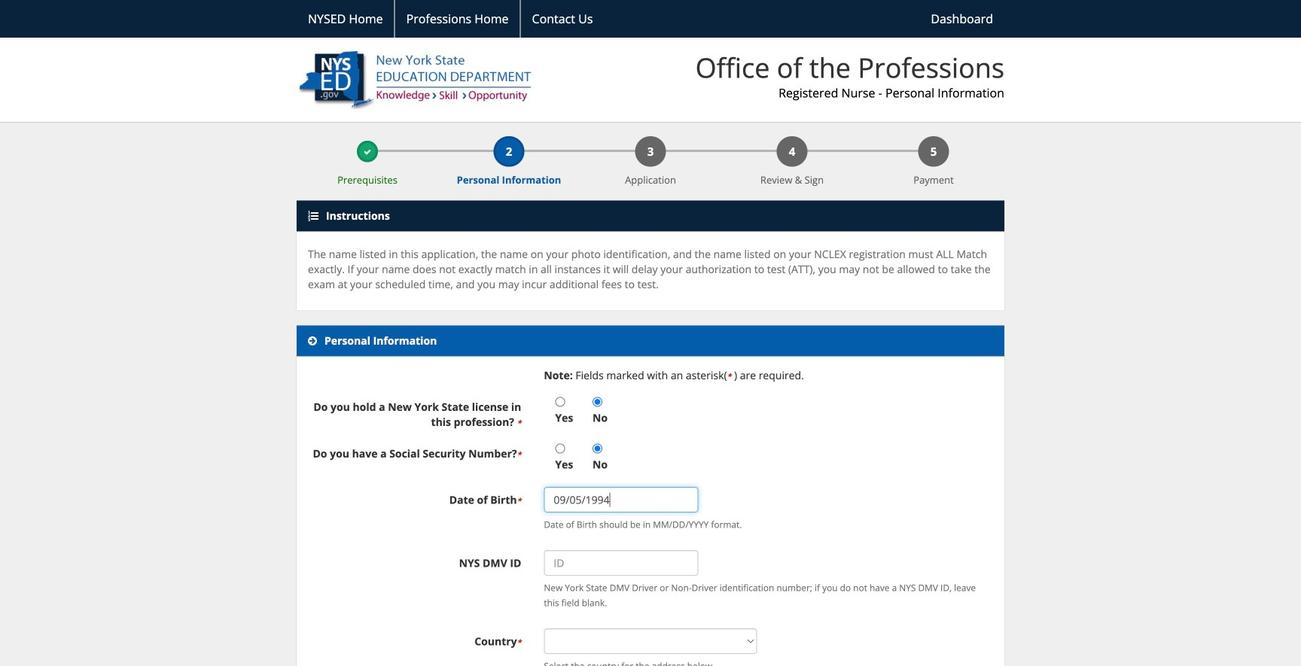 Task type: locate. For each thing, give the bounding box(es) containing it.
MM/DD/YYYY text field
[[544, 488, 699, 513]]

list ol image
[[308, 211, 319, 222]]

check image
[[364, 149, 371, 156]]

None radio
[[593, 397, 603, 407], [593, 444, 603, 454], [593, 397, 603, 407], [593, 444, 603, 454]]

ID text field
[[544, 551, 699, 576]]

None radio
[[555, 397, 565, 407], [555, 444, 565, 454], [555, 397, 565, 407], [555, 444, 565, 454]]



Task type: vqa. For each thing, say whether or not it's contained in the screenshot.
CHECK ICON at the left of the page
yes



Task type: describe. For each thing, give the bounding box(es) containing it.
arrow circle right image
[[308, 336, 317, 347]]



